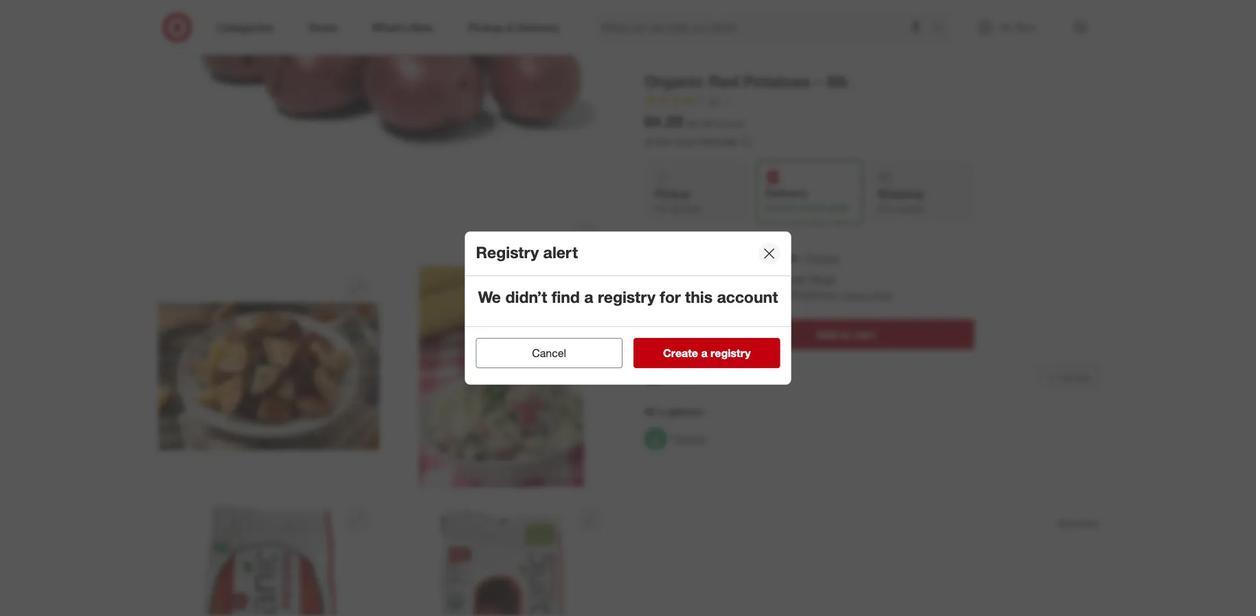 Task type: locate. For each thing, give the bounding box(es) containing it.
0 horizontal spatial not
[[654, 203, 668, 213]]

1 horizontal spatial today
[[827, 202, 848, 213]]

$0.09
[[688, 118, 712, 130]]

available inside shipping not available
[[893, 203, 925, 213]]

learn more button
[[843, 287, 893, 303]]

0 horizontal spatial with
[[670, 288, 690, 302]]

this
[[685, 287, 713, 307]]

1 horizontal spatial 2pm
[[809, 202, 825, 213]]

0 horizontal spatial as
[[675, 273, 686, 286]]

1 vertical spatial san
[[717, 252, 737, 265]]

for
[[660, 287, 681, 307], [711, 371, 724, 384]]

not
[[654, 203, 668, 213], [878, 203, 891, 213]]

more
[[871, 289, 893, 301]]

2 vertical spatial a
[[659, 405, 665, 418]]

organic red potatoes - 3lb, 1 of 6 image
[[158, 0, 612, 255]]

1 horizontal spatial for
[[711, 371, 724, 384]]

organic
[[645, 71, 704, 91], [672, 433, 706, 445]]

with
[[787, 273, 807, 286], [670, 288, 690, 302]]

delivery as soon as 2pm today
[[765, 187, 848, 213]]

/ounce
[[712, 118, 742, 130]]

a inside create a registry button
[[701, 346, 708, 360]]

shipping
[[878, 187, 924, 201]]

a right create in the right bottom of the page
[[701, 346, 708, 360]]

organic red potatoes - 3lb, 4 of 6 image
[[158, 499, 379, 617]]

organic red potatoes - 3lb
[[645, 71, 848, 91]]

$4.29 ( $0.09 /ounce )
[[645, 112, 744, 131]]

1 horizontal spatial registry
[[711, 346, 751, 360]]

today up 'or'
[[756, 273, 784, 286]]

registry up eligible for registries
[[711, 346, 751, 360]]

0 vertical spatial registry
[[598, 287, 656, 307]]

san
[[656, 135, 672, 147], [717, 252, 737, 265]]

as up "membership"
[[716, 273, 728, 286]]

1 available from the left
[[670, 203, 702, 213]]

get
[[645, 273, 663, 286]]

we
[[478, 287, 501, 307]]

add to cart
[[817, 328, 876, 341]]

$4.29
[[645, 112, 683, 131]]

not down shipping
[[878, 203, 891, 213]]

not for pickup
[[654, 203, 668, 213]]

1 vertical spatial soon
[[689, 273, 713, 286]]

registry alert
[[476, 243, 578, 262]]

potatoes
[[743, 71, 811, 91]]

as right it
[[675, 273, 686, 286]]

1 horizontal spatial not
[[878, 203, 891, 213]]

registry inside button
[[711, 346, 751, 360]]

0 horizontal spatial add
[[817, 328, 838, 341]]

1 horizontal spatial soon
[[777, 202, 795, 213]]

1 vertical spatial add
[[1059, 372, 1074, 382]]

create
[[663, 346, 698, 360]]

available down shipping
[[893, 203, 925, 213]]

with down it
[[670, 288, 690, 302]]

1 vertical spatial a
[[701, 346, 708, 360]]

cart
[[854, 328, 876, 341]]

0 horizontal spatial for
[[660, 287, 681, 307]]

today inside get it as soon as 2pm today with shipt free with membership or $9.99/delivery learn more
[[756, 273, 784, 286]]

0 vertical spatial soon
[[777, 202, 795, 213]]

1 vertical spatial 2pm
[[731, 273, 753, 286]]

didn't
[[505, 287, 547, 307]]

0 horizontal spatial registry
[[598, 287, 656, 307]]

0 horizontal spatial soon
[[689, 273, 713, 286]]

soon
[[777, 202, 795, 213], [689, 273, 713, 286]]

change
[[806, 252, 839, 264]]

at
[[645, 405, 656, 418]]

not down the pickup
[[654, 203, 668, 213]]

(
[[686, 118, 688, 130]]

0 horizontal spatial san
[[656, 135, 672, 147]]

2 available from the left
[[893, 203, 925, 213]]

a right at
[[659, 405, 665, 418]]

1 vertical spatial jose
[[740, 252, 765, 265]]

san up "membership"
[[717, 252, 737, 265]]

1 vertical spatial today
[[756, 273, 784, 286]]

2pm inside "delivery as soon as 2pm today"
[[809, 202, 825, 213]]

as inside "delivery as soon as 2pm today"
[[798, 202, 806, 213]]

add left item
[[1059, 372, 1074, 382]]

organic red potatoes - 3lb, 5 of 6 image
[[390, 499, 612, 617]]

1 horizontal spatial available
[[893, 203, 925, 213]]

today up change at the right top of the page
[[827, 202, 848, 213]]

registry
[[598, 287, 656, 307], [711, 346, 751, 360]]

1 not from the left
[[654, 203, 668, 213]]

available for shipping
[[893, 203, 925, 213]]

2 not from the left
[[878, 203, 891, 213]]

2pm right "as"
[[809, 202, 825, 213]]

add
[[817, 328, 838, 341], [1059, 372, 1074, 382]]

0 vertical spatial with
[[787, 273, 807, 286]]

soon inside "delivery as soon as 2pm today"
[[777, 202, 795, 213]]

What can we help you find? suggestions appear below search field
[[593, 12, 935, 43]]

san right at
[[656, 135, 672, 147]]

jose
[[675, 135, 695, 147], [740, 252, 765, 265]]

as down 'delivery'
[[798, 202, 806, 213]]

organic up 57 link
[[645, 71, 704, 91]]

0 horizontal spatial 2pm
[[731, 273, 753, 286]]

0 horizontal spatial jose
[[675, 135, 695, 147]]

0 vertical spatial add
[[817, 328, 838, 341]]

available inside pickup not available
[[670, 203, 702, 213]]

for down it
[[660, 287, 681, 307]]

with up $9.99/delivery
[[787, 273, 807, 286]]

1 vertical spatial registry
[[711, 346, 751, 360]]

57 link
[[645, 94, 734, 110]]

registry down get
[[598, 287, 656, 307]]

available
[[670, 203, 702, 213], [893, 203, 925, 213]]

0 vertical spatial today
[[827, 202, 848, 213]]

san jose south
[[717, 252, 799, 265]]

0 horizontal spatial available
[[670, 203, 702, 213]]

1 vertical spatial organic
[[672, 433, 706, 445]]

at san jose oakridge
[[645, 135, 737, 147]]

today
[[827, 202, 848, 213], [756, 273, 784, 286]]

0 vertical spatial san
[[656, 135, 672, 147]]

)
[[742, 118, 744, 130]]

available for pickup
[[670, 203, 702, 213]]

add left to
[[817, 328, 838, 341]]

1 horizontal spatial add
[[1059, 372, 1074, 382]]

0 horizontal spatial a
[[584, 287, 594, 307]]

2pm
[[809, 202, 825, 213], [731, 273, 753, 286]]

available down the pickup
[[670, 203, 702, 213]]

organic inside organic button
[[672, 433, 706, 445]]

a for at a glance
[[659, 405, 665, 418]]

2pm up account at the right of page
[[731, 273, 753, 286]]

not inside pickup not available
[[654, 203, 668, 213]]

1 horizontal spatial san
[[717, 252, 737, 265]]

as
[[765, 202, 775, 213]]

change button
[[805, 250, 840, 266]]

jose left south
[[740, 252, 765, 265]]

for inside dialog
[[660, 287, 681, 307]]

0 horizontal spatial today
[[756, 273, 784, 286]]

2 horizontal spatial a
[[701, 346, 708, 360]]

1 horizontal spatial as
[[716, 273, 728, 286]]

57
[[709, 95, 720, 107]]

0 vertical spatial 2pm
[[809, 202, 825, 213]]

soon down 'delivery'
[[777, 202, 795, 213]]

organic down 'glance'
[[672, 433, 706, 445]]

dialog
[[465, 232, 791, 385]]

0 vertical spatial for
[[660, 287, 681, 307]]

organic red potatoes - 3lb, 3 of 6 image
[[390, 266, 612, 488]]

soon up this
[[689, 273, 713, 286]]

a right 'find'
[[584, 287, 594, 307]]

organic button
[[645, 424, 706, 454]]

pickup
[[654, 187, 690, 201]]

cancel button
[[476, 338, 623, 368]]

delivery
[[765, 187, 808, 200]]

registries
[[727, 371, 772, 384]]

jose down (
[[675, 135, 695, 147]]

as
[[798, 202, 806, 213], [675, 273, 686, 286], [716, 273, 728, 286]]

for down create a registry button at the right of the page
[[711, 371, 724, 384]]

1 horizontal spatial a
[[659, 405, 665, 418]]

not inside shipping not available
[[878, 203, 891, 213]]

2 horizontal spatial as
[[798, 202, 806, 213]]

1 vertical spatial for
[[711, 371, 724, 384]]

0 vertical spatial organic
[[645, 71, 704, 91]]

a
[[584, 287, 594, 307], [701, 346, 708, 360], [659, 405, 665, 418]]



Task type: vqa. For each thing, say whether or not it's contained in the screenshot.
James
no



Task type: describe. For each thing, give the bounding box(es) containing it.
find
[[552, 287, 580, 307]]

organic for organic red potatoes - 3lb
[[645, 71, 704, 91]]

-
[[815, 71, 821, 91]]

free
[[645, 288, 666, 302]]

sponsored
[[1058, 519, 1098, 529]]

or
[[758, 288, 768, 302]]

search button
[[926, 12, 959, 45]]

add item button
[[1040, 366, 1098, 388]]

0 vertical spatial a
[[584, 287, 594, 307]]

dialog containing registry alert
[[465, 232, 791, 385]]

alert
[[543, 243, 578, 262]]

glance
[[668, 405, 703, 418]]

pickup not available
[[654, 187, 702, 213]]

eligible for registries
[[672, 371, 772, 384]]

2pm inside get it as soon as 2pm today with shipt free with membership or $9.99/delivery learn more
[[731, 273, 753, 286]]

membership
[[693, 288, 755, 302]]

1 vertical spatial with
[[670, 288, 690, 302]]

eligible
[[672, 371, 708, 384]]

$9.99/delivery
[[771, 288, 840, 302]]

organic for organic
[[672, 433, 706, 445]]

add for add item
[[1059, 372, 1074, 382]]

not for shipping
[[878, 203, 891, 213]]

3lb
[[826, 71, 848, 91]]

organic red potatoes - 3lb, 2 of 6 image
[[158, 266, 379, 488]]

oakridge
[[698, 135, 737, 147]]

0 vertical spatial jose
[[675, 135, 695, 147]]

at
[[645, 135, 653, 147]]

soon inside get it as soon as 2pm today with shipt free with membership or $9.99/delivery learn more
[[689, 273, 713, 286]]

shipping not available
[[878, 187, 925, 213]]

south
[[768, 252, 799, 265]]

it
[[666, 273, 672, 286]]

we didn't find a registry for this account
[[478, 287, 778, 307]]

cancel
[[532, 346, 566, 360]]

red
[[709, 71, 739, 91]]

to
[[841, 328, 851, 341]]

1 horizontal spatial jose
[[740, 252, 765, 265]]

add to cart button
[[718, 320, 975, 350]]

1 horizontal spatial with
[[787, 273, 807, 286]]

at a glance
[[645, 405, 703, 418]]

get it as soon as 2pm today with shipt free with membership or $9.99/delivery learn more
[[645, 273, 893, 302]]

account
[[717, 287, 778, 307]]

create a registry
[[663, 346, 751, 360]]

add for add to cart
[[817, 328, 838, 341]]

shipt
[[810, 273, 836, 286]]

registry
[[476, 243, 539, 262]]

item
[[1076, 372, 1092, 382]]

today inside "delivery as soon as 2pm today"
[[827, 202, 848, 213]]

a for create a registry
[[701, 346, 708, 360]]

add item
[[1059, 372, 1092, 382]]

learn
[[844, 289, 868, 301]]

create a registry button
[[634, 338, 780, 368]]

search
[[926, 22, 959, 35]]



